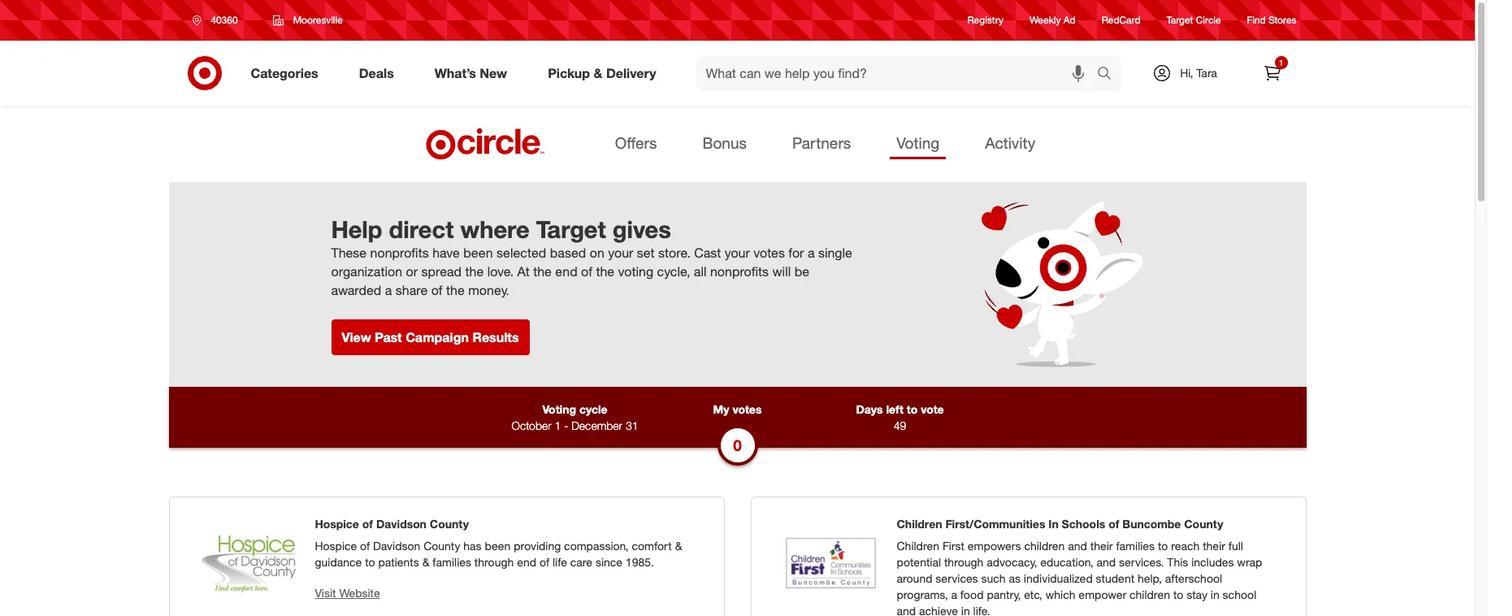 Task type: locate. For each thing, give the bounding box(es) containing it.
nonprofits down cast
[[710, 263, 769, 279]]

davidson
[[376, 517, 427, 531], [373, 539, 420, 552]]

0 horizontal spatial target
[[536, 214, 606, 244]]

1 horizontal spatial 1
[[1279, 58, 1284, 67]]

1 vertical spatial end
[[517, 555, 537, 569]]

nonprofits up or
[[370, 245, 429, 261]]

your right cast
[[725, 245, 750, 261]]

registry link
[[968, 13, 1004, 27]]

school
[[1223, 587, 1257, 601]]

1 vertical spatial children
[[897, 539, 940, 552]]

0 horizontal spatial and
[[897, 604, 916, 616]]

1 horizontal spatial a
[[808, 245, 815, 261]]

1 horizontal spatial nonprofits
[[710, 263, 769, 279]]

website
[[339, 586, 380, 600]]

0 vertical spatial been
[[464, 245, 493, 261]]

1 vertical spatial 1
[[555, 418, 561, 432]]

voting for voting
[[897, 133, 940, 152]]

to inside hospice of davidson county hospice of davidson county has been providing compassion, comfort & guidance to patients & families through end of life care since 1985.
[[365, 555, 375, 569]]

0 vertical spatial &
[[594, 65, 603, 81]]

pickup & delivery link
[[534, 55, 677, 91]]

of right the schools
[[1109, 517, 1120, 531]]

life.
[[973, 604, 991, 616]]

what's
[[435, 65, 476, 81]]

2 your from the left
[[725, 245, 750, 261]]

as
[[1009, 571, 1021, 585]]

1 through from the left
[[475, 555, 514, 569]]

compassion,
[[564, 539, 629, 552]]

mooresville button
[[262, 6, 359, 35]]

to inside days left to vote 49
[[907, 402, 918, 416]]

county up reach
[[1185, 517, 1224, 531]]

2 through from the left
[[945, 555, 984, 569]]

and up 'education,'
[[1068, 539, 1088, 552]]

nonprofits
[[370, 245, 429, 261], [710, 263, 769, 279]]

1 horizontal spatial through
[[945, 555, 984, 569]]

families inside children first/communities in schools of buncombe county children first empowers children and their families to reach their full potential through advocacy, education, and services. this includes wrap around services such as individualized student help, afterschool programs, a food pantry, etc, which empower children to stay in school and achieve in life.
[[1116, 539, 1155, 552]]

end down based
[[555, 263, 578, 279]]

be
[[795, 263, 810, 279]]

end inside hospice of davidson county hospice of davidson county has been providing compassion, comfort & guidance to patients & families through end of life care since 1985.
[[517, 555, 537, 569]]

the down spread
[[446, 282, 465, 298]]

1 horizontal spatial families
[[1116, 539, 1155, 552]]

my votes
[[713, 402, 762, 416]]

1 horizontal spatial your
[[725, 245, 750, 261]]

1 vertical spatial in
[[961, 604, 970, 616]]

0 vertical spatial hospice
[[315, 517, 359, 531]]

selected
[[497, 245, 547, 261]]

through up services on the bottom right of page
[[945, 555, 984, 569]]

awarded
[[331, 282, 382, 298]]

which
[[1046, 587, 1076, 601]]

a right the for at the right of page
[[808, 245, 815, 261]]

0 vertical spatial families
[[1116, 539, 1155, 552]]

their
[[1091, 539, 1113, 552], [1203, 539, 1226, 552]]

1 horizontal spatial end
[[555, 263, 578, 279]]

life
[[553, 555, 567, 569]]

1 vertical spatial and
[[1097, 555, 1116, 569]]

to right left
[[907, 402, 918, 416]]

through for empowers
[[945, 555, 984, 569]]

of
[[581, 263, 593, 279], [431, 282, 443, 298], [362, 517, 373, 531], [1109, 517, 1120, 531], [360, 539, 370, 552], [540, 555, 550, 569]]

votes up will
[[754, 245, 785, 261]]

services.
[[1119, 555, 1164, 569]]

results
[[473, 329, 519, 345]]

0 horizontal spatial end
[[517, 555, 537, 569]]

1 horizontal spatial &
[[594, 65, 603, 81]]

voting inside voting cycle october 1 - december 31
[[543, 402, 576, 416]]

children
[[1025, 539, 1065, 552], [1130, 587, 1171, 601]]

pickup & delivery
[[548, 65, 656, 81]]

county
[[430, 517, 469, 531], [1185, 517, 1224, 531], [424, 539, 460, 552]]

ad
[[1064, 14, 1076, 26]]

through
[[475, 555, 514, 569], [945, 555, 984, 569]]

days
[[856, 402, 883, 416]]

0 horizontal spatial families
[[433, 555, 471, 569]]

& right comfort
[[675, 539, 682, 552]]

1 down stores at the top right of page
[[1279, 58, 1284, 67]]

since
[[596, 555, 623, 569]]

1 vertical spatial target
[[536, 214, 606, 244]]

a down services on the bottom right of page
[[951, 587, 958, 601]]

through inside hospice of davidson county hospice of davidson county has been providing compassion, comfort & guidance to patients & families through end of life care since 1985.
[[475, 555, 514, 569]]

stay
[[1187, 587, 1208, 601]]

end
[[555, 263, 578, 279], [517, 555, 537, 569]]

2 horizontal spatial a
[[951, 587, 958, 601]]

your
[[608, 245, 634, 261], [725, 245, 750, 261]]

& right pickup
[[594, 65, 603, 81]]

offers
[[615, 133, 657, 152]]

organization
[[331, 263, 402, 279]]

guidance
[[315, 555, 362, 569]]

afterschool
[[1165, 571, 1223, 585]]

2 hospice from the top
[[315, 539, 357, 552]]

2 horizontal spatial and
[[1097, 555, 1116, 569]]

& right the patients
[[422, 555, 430, 569]]

voting up - at the left
[[543, 402, 576, 416]]

0 vertical spatial votes
[[754, 245, 785, 261]]

programs,
[[897, 587, 948, 601]]

0 vertical spatial nonprofits
[[370, 245, 429, 261]]

services
[[936, 571, 978, 585]]

student
[[1096, 571, 1135, 585]]

empowers
[[968, 539, 1021, 552]]

1 vertical spatial children
[[1130, 587, 1171, 601]]

target circle link
[[1167, 13, 1221, 27]]

0 horizontal spatial your
[[608, 245, 634, 261]]

0 vertical spatial voting
[[897, 133, 940, 152]]

new
[[480, 65, 507, 81]]

been right has
[[485, 539, 511, 552]]

target circle logo image
[[423, 127, 547, 161]]

2 vertical spatial and
[[897, 604, 916, 616]]

0 vertical spatial children
[[897, 517, 943, 531]]

1 horizontal spatial voting
[[897, 133, 940, 152]]

a left share
[[385, 282, 392, 298]]

in
[[1211, 587, 1220, 601], [961, 604, 970, 616]]

1 vertical spatial been
[[485, 539, 511, 552]]

1 vertical spatial hospice
[[315, 539, 357, 552]]

their up includes
[[1203, 539, 1226, 552]]

target up based
[[536, 214, 606, 244]]

families up services.
[[1116, 539, 1155, 552]]

to left the patients
[[365, 555, 375, 569]]

children down help,
[[1130, 587, 1171, 601]]

been up love.
[[464, 245, 493, 261]]

-
[[564, 418, 569, 432]]

target left circle
[[1167, 14, 1194, 26]]

1 vertical spatial &
[[675, 539, 682, 552]]

0 horizontal spatial 1
[[555, 418, 561, 432]]

activity
[[985, 133, 1036, 152]]

1 horizontal spatial in
[[1211, 587, 1220, 601]]

1 vertical spatial families
[[433, 555, 471, 569]]

in left 'life.'
[[961, 604, 970, 616]]

in
[[1049, 517, 1059, 531]]

1 left - at the left
[[555, 418, 561, 432]]

view
[[342, 329, 371, 345]]

0 horizontal spatial through
[[475, 555, 514, 569]]

deals link
[[345, 55, 414, 91]]

weekly ad
[[1030, 14, 1076, 26]]

votes right my
[[733, 402, 762, 416]]

in right stay
[[1211, 587, 1220, 601]]

31
[[626, 418, 638, 432]]

of up guidance
[[360, 539, 370, 552]]

votes
[[754, 245, 785, 261], [733, 402, 762, 416]]

0 vertical spatial target
[[1167, 14, 1194, 26]]

through inside children first/communities in schools of buncombe county children first empowers children and their families to reach their full potential through advocacy, education, and services. this includes wrap around services such as individualized student help, afterschool programs, a food pantry, etc, which empower children to stay in school and achieve in life.
[[945, 555, 984, 569]]

target
[[1167, 14, 1194, 26], [536, 214, 606, 244]]

end down providing
[[517, 555, 537, 569]]

1 your from the left
[[608, 245, 634, 261]]

2 vertical spatial &
[[422, 555, 430, 569]]

families down has
[[433, 555, 471, 569]]

of down on
[[581, 263, 593, 279]]

1 horizontal spatial their
[[1203, 539, 1226, 552]]

cycle
[[580, 402, 608, 416]]

and down programs,
[[897, 604, 916, 616]]

been inside help direct where target gives these nonprofits have been selected based on your set store. cast your votes for a single organization or spread the love. at the end of the voting cycle, all nonprofits will be awarded a share of the money.
[[464, 245, 493, 261]]

1
[[1279, 58, 1284, 67], [555, 418, 561, 432]]

0 vertical spatial end
[[555, 263, 578, 279]]

empower
[[1079, 587, 1127, 601]]

1985.
[[626, 555, 654, 569]]

end inside help direct where target gives these nonprofits have been selected based on your set store. cast your votes for a single organization or spread the love. at the end of the voting cycle, all nonprofits will be awarded a share of the money.
[[555, 263, 578, 279]]

0
[[733, 436, 742, 455]]

children down in
[[1025, 539, 1065, 552]]

patients
[[378, 555, 419, 569]]

0 horizontal spatial voting
[[543, 402, 576, 416]]

target circle
[[1167, 14, 1221, 26]]

1 children from the top
[[897, 517, 943, 531]]

hospice
[[315, 517, 359, 531], [315, 539, 357, 552]]

families inside hospice of davidson county hospice of davidson county has been providing compassion, comfort & guidance to patients & families through end of life care since 1985.
[[433, 555, 471, 569]]

their down the schools
[[1091, 539, 1113, 552]]

and up student
[[1097, 555, 1116, 569]]

0 vertical spatial and
[[1068, 539, 1088, 552]]

view past campaign results link
[[331, 319, 530, 355]]

of left life
[[540, 555, 550, 569]]

0 vertical spatial children
[[1025, 539, 1065, 552]]

0 horizontal spatial in
[[961, 604, 970, 616]]

1 vertical spatial voting
[[543, 402, 576, 416]]

your right on
[[608, 245, 634, 261]]

0 horizontal spatial their
[[1091, 539, 1113, 552]]

voting down what can we help you find? suggestions appear below search box
[[897, 133, 940, 152]]

will
[[773, 263, 791, 279]]

categories link
[[237, 55, 339, 91]]

2 vertical spatial a
[[951, 587, 958, 601]]

0 horizontal spatial a
[[385, 282, 392, 298]]

through down has
[[475, 555, 514, 569]]

december
[[572, 418, 623, 432]]

campaign
[[406, 329, 469, 345]]

pickup
[[548, 65, 590, 81]]

for
[[789, 245, 804, 261]]

&
[[594, 65, 603, 81], [675, 539, 682, 552], [422, 555, 430, 569]]

1 hospice from the top
[[315, 517, 359, 531]]

education,
[[1041, 555, 1094, 569]]

help,
[[1138, 571, 1162, 585]]

stores
[[1269, 14, 1297, 26]]

vote
[[921, 402, 944, 416]]

single
[[819, 245, 853, 261]]

1 horizontal spatial target
[[1167, 14, 1194, 26]]

0 horizontal spatial nonprofits
[[370, 245, 429, 261]]

spread
[[421, 263, 462, 279]]

what's new link
[[421, 55, 528, 91]]

1 vertical spatial votes
[[733, 402, 762, 416]]

2 horizontal spatial &
[[675, 539, 682, 552]]



Task type: vqa. For each thing, say whether or not it's contained in the screenshot.
Top Deals LINK
no



Task type: describe. For each thing, give the bounding box(es) containing it.
a inside children first/communities in schools of buncombe county children first empowers children and their families to reach their full potential through advocacy, education, and services. this includes wrap around services such as individualized student help, afterschool programs, a food pantry, etc, which empower children to stay in school and achieve in life.
[[951, 587, 958, 601]]

delivery
[[606, 65, 656, 81]]

1 vertical spatial davidson
[[373, 539, 420, 552]]

40360 button
[[182, 6, 256, 35]]

1 vertical spatial a
[[385, 282, 392, 298]]

voting for voting cycle october 1 - december 31
[[543, 402, 576, 416]]

comfort
[[632, 539, 672, 552]]

october
[[512, 418, 552, 432]]

1 horizontal spatial and
[[1068, 539, 1088, 552]]

voting cycle october 1 - december 31
[[512, 402, 638, 432]]

providing
[[514, 539, 561, 552]]

set
[[637, 245, 655, 261]]

to up this on the right
[[1158, 539, 1168, 552]]

0 vertical spatial davidson
[[376, 517, 427, 531]]

cast
[[694, 245, 721, 261]]

gives
[[613, 214, 671, 244]]

at
[[517, 263, 530, 279]]

bonus
[[703, 133, 747, 152]]

buncombe
[[1123, 517, 1181, 531]]

What can we help you find? suggestions appear below search field
[[696, 55, 1101, 91]]

left
[[886, 402, 904, 416]]

registry
[[968, 14, 1004, 26]]

2 their from the left
[[1203, 539, 1226, 552]]

partners
[[793, 133, 851, 152]]

individualized
[[1024, 571, 1093, 585]]

1 link
[[1255, 55, 1290, 91]]

to left stay
[[1174, 587, 1184, 601]]

find stores link
[[1247, 13, 1297, 27]]

visit
[[315, 586, 336, 600]]

redcard
[[1102, 14, 1141, 26]]

weekly ad link
[[1030, 13, 1076, 27]]

around
[[897, 571, 933, 585]]

share
[[396, 282, 428, 298]]

includes
[[1192, 555, 1234, 569]]

schools
[[1062, 517, 1106, 531]]

advocacy,
[[987, 555, 1038, 569]]

children first/communities in schools of buncombe county children first empowers children and their families to reach their full potential through advocacy, education, and services. this includes wrap around services such as individualized student help, afterschool programs, a food pantry, etc, which empower children to stay in school and achieve in life.
[[897, 517, 1263, 616]]

of down spread
[[431, 282, 443, 298]]

help
[[331, 214, 383, 244]]

1 vertical spatial nonprofits
[[710, 263, 769, 279]]

voting
[[618, 263, 654, 279]]

past
[[375, 329, 402, 345]]

1 inside voting cycle october 1 - december 31
[[555, 418, 561, 432]]

these
[[331, 245, 367, 261]]

target inside help direct where target gives these nonprofits have been selected based on your set store. cast your votes for a single organization or spread the love. at the end of the voting cycle, all nonprofits will be awarded a share of the money.
[[536, 214, 606, 244]]

on
[[590, 245, 605, 261]]

search
[[1090, 66, 1129, 83]]

find
[[1247, 14, 1266, 26]]

redcard link
[[1102, 13, 1141, 27]]

reach
[[1172, 539, 1200, 552]]

county left has
[[424, 539, 460, 552]]

county inside children first/communities in schools of buncombe county children first empowers children and their families to reach their full potential through advocacy, education, and services. this includes wrap around services such as individualized student help, afterschool programs, a food pantry, etc, which empower children to stay in school and achieve in life.
[[1185, 517, 1224, 531]]

days left to vote 49
[[856, 402, 944, 432]]

0 horizontal spatial children
[[1025, 539, 1065, 552]]

the right at
[[533, 263, 552, 279]]

0 vertical spatial 1
[[1279, 58, 1284, 67]]

offers link
[[609, 128, 664, 159]]

weekly
[[1030, 14, 1061, 26]]

hi,
[[1180, 66, 1194, 80]]

my
[[713, 402, 730, 416]]

or
[[406, 263, 418, 279]]

voting link
[[890, 128, 946, 159]]

1 their from the left
[[1091, 539, 1113, 552]]

search button
[[1090, 55, 1129, 94]]

40360
[[211, 14, 238, 26]]

where
[[460, 214, 530, 244]]

care
[[570, 555, 593, 569]]

been inside hospice of davidson county hospice of davidson county has been providing compassion, comfort & guidance to patients & families through end of life care since 1985.
[[485, 539, 511, 552]]

all
[[694, 263, 707, 279]]

this
[[1168, 555, 1189, 569]]

store.
[[659, 245, 691, 261]]

1 horizontal spatial children
[[1130, 587, 1171, 601]]

0 horizontal spatial &
[[422, 555, 430, 569]]

county up has
[[430, 517, 469, 531]]

bonus link
[[696, 128, 754, 159]]

of up website
[[362, 517, 373, 531]]

of inside children first/communities in schools of buncombe county children first empowers children and their families to reach their full potential through advocacy, education, and services. this includes wrap around services such as individualized student help, afterschool programs, a food pantry, etc, which empower children to stay in school and achieve in life.
[[1109, 517, 1120, 531]]

cycle,
[[657, 263, 690, 279]]

has
[[464, 539, 482, 552]]

0 vertical spatial in
[[1211, 587, 1220, 601]]

activity link
[[979, 128, 1042, 159]]

the up money.
[[465, 263, 484, 279]]

votes inside help direct where target gives these nonprofits have been selected based on your set store. cast your votes for a single organization or spread the love. at the end of the voting cycle, all nonprofits will be awarded a share of the money.
[[754, 245, 785, 261]]

the down on
[[596, 263, 615, 279]]

wrap
[[1238, 555, 1263, 569]]

achieve
[[919, 604, 958, 616]]

deals
[[359, 65, 394, 81]]

2 children from the top
[[897, 539, 940, 552]]

full
[[1229, 539, 1244, 552]]

etc,
[[1024, 587, 1043, 601]]

what's new
[[435, 65, 507, 81]]

have
[[433, 245, 460, 261]]

pantry,
[[987, 587, 1021, 601]]

view past campaign results
[[342, 329, 519, 345]]

first/communities
[[946, 517, 1046, 531]]

through for been
[[475, 555, 514, 569]]

money.
[[468, 282, 509, 298]]

0 vertical spatial a
[[808, 245, 815, 261]]



